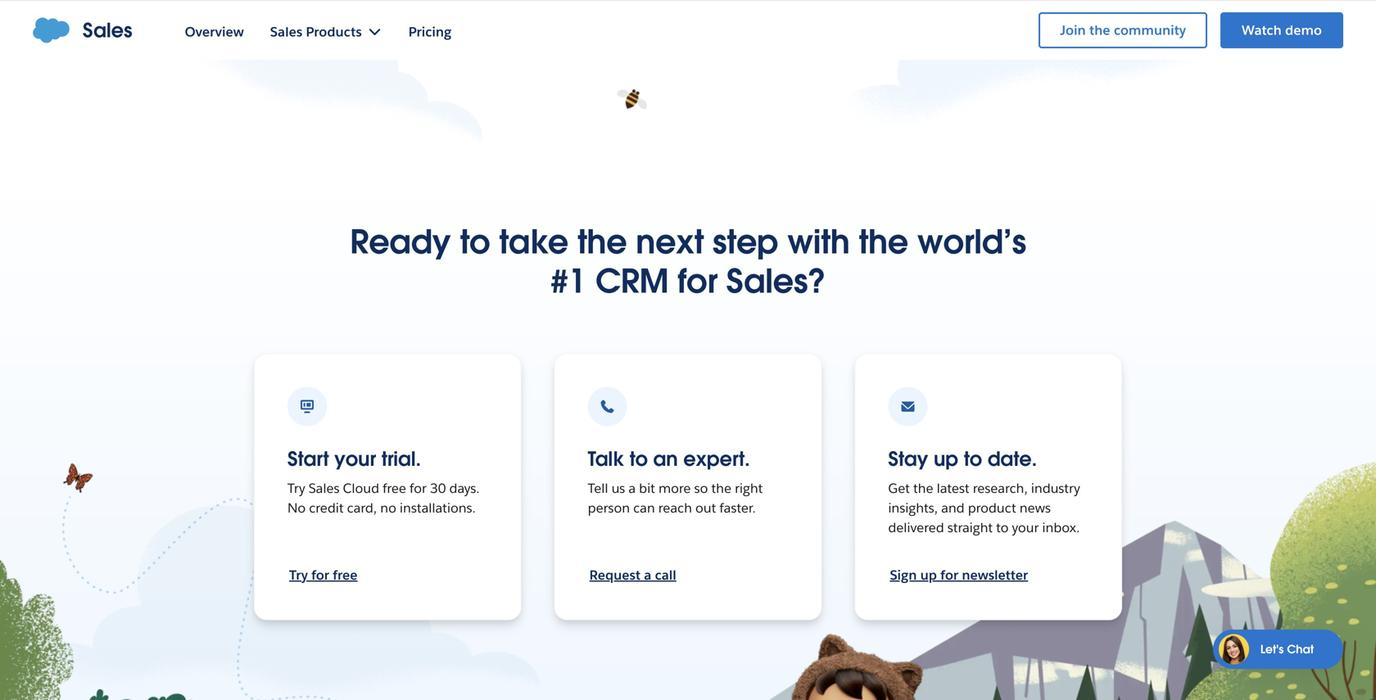 Task type: locate. For each thing, give the bounding box(es) containing it.
the inside stay up to date. get the latest research, industry insights, and product news delivered straight to your inbox.
[[914, 480, 934, 497]]

0 vertical spatial try
[[288, 480, 305, 497]]

1 horizontal spatial free
[[383, 480, 406, 497]]

call
[[655, 567, 677, 584]]

0 horizontal spatial your
[[334, 447, 376, 472]]

card,
[[347, 500, 377, 517]]

for left 30
[[410, 480, 427, 497]]

30
[[430, 480, 446, 497]]

1 horizontal spatial your
[[1012, 520, 1039, 536]]

1 horizontal spatial sales
[[309, 480, 340, 497]]

sales
[[83, 18, 132, 43], [309, 480, 340, 497]]

your inside stay up to date. get the latest research, industry insights, and product news delivered straight to your inbox.
[[1012, 520, 1039, 536]]

start your trial. try sales cloud free for 30 days. no credit card, no installations.
[[288, 447, 480, 517]]

free down card,
[[333, 567, 358, 584]]

stay up to date. get the latest research, industry insights, and product news delivered straight to your inbox.
[[889, 447, 1081, 536]]

and
[[942, 500, 965, 517]]

date.
[[988, 447, 1038, 472]]

the up insights, at the right
[[914, 480, 934, 497]]

bit
[[639, 480, 656, 497]]

contact us 00800 7253 3333
[[969, 13, 1066, 47]]

your inside start your trial. try sales cloud free for 30 days. no credit card, no installations.
[[334, 447, 376, 472]]

free
[[383, 480, 406, 497], [333, 567, 358, 584]]

the
[[578, 221, 627, 263], [859, 221, 909, 263], [712, 480, 732, 497], [914, 480, 934, 497]]

1 vertical spatial free
[[333, 567, 358, 584]]

sign
[[890, 567, 917, 584]]

industry
[[1032, 480, 1081, 497]]

0 horizontal spatial sales
[[83, 18, 132, 43]]

let's
[[1261, 642, 1284, 657]]

for left newsletter
[[941, 567, 959, 584]]

request a call link
[[588, 564, 678, 587]]

sales link
[[33, 17, 132, 43]]

a left call
[[644, 567, 652, 584]]

try for free
[[289, 567, 358, 584]]

for
[[678, 261, 718, 302], [410, 480, 427, 497], [311, 567, 329, 584], [941, 567, 959, 584]]

for down 'credit' at the left
[[311, 567, 329, 584]]

your up cloud
[[334, 447, 376, 472]]

0 vertical spatial free
[[383, 480, 406, 497]]

your
[[334, 447, 376, 472], [1012, 520, 1039, 536]]

site tools navigation
[[940, 10, 1344, 56]]

world's
[[918, 221, 1027, 263]]

free inside start your trial. try sales cloud free for 30 days. no credit card, no installations.
[[383, 480, 406, 497]]

1 vertical spatial up
[[921, 567, 937, 584]]

0 horizontal spatial free
[[333, 567, 358, 584]]

up inside stay up to date. get the latest research, industry insights, and product news delivered straight to your inbox.
[[934, 447, 959, 472]]

the right so
[[712, 480, 732, 497]]

try up 'no'
[[288, 480, 305, 497]]

try down 'no'
[[289, 567, 308, 584]]

0 vertical spatial your
[[334, 447, 376, 472]]

start
[[288, 447, 329, 472]]

for right crm
[[678, 261, 718, 302]]

delivered
[[889, 520, 945, 536]]

latest
[[937, 480, 970, 497]]

0 vertical spatial up
[[934, 447, 959, 472]]

insights,
[[889, 500, 938, 517]]

up for sign
[[921, 567, 937, 584]]

00800
[[969, 32, 1004, 47]]

to left 'an'
[[630, 447, 648, 472]]

contact
[[989, 13, 1030, 27]]

try
[[288, 480, 305, 497], [289, 567, 308, 584]]

chat
[[1288, 642, 1314, 657]]

1 vertical spatial your
[[1012, 520, 1039, 536]]

so
[[695, 480, 708, 497]]

up for stay
[[934, 447, 959, 472]]

to left take
[[460, 221, 490, 263]]

a
[[629, 480, 636, 497], [644, 567, 652, 584]]

contact us link
[[989, 13, 1047, 27]]

free up no
[[383, 480, 406, 497]]

sales?
[[727, 261, 826, 302]]

research,
[[973, 480, 1028, 497]]

0 horizontal spatial a
[[629, 480, 636, 497]]

with
[[788, 221, 850, 263]]

talk
[[588, 447, 624, 472]]

1 vertical spatial a
[[644, 567, 652, 584]]

your down "news"
[[1012, 520, 1039, 536]]

to
[[460, 221, 490, 263], [630, 447, 648, 472], [964, 447, 983, 472], [997, 520, 1009, 536]]

inbox.
[[1043, 520, 1080, 536]]

try inside start your trial. try sales cloud free for 30 days. no credit card, no installations.
[[288, 480, 305, 497]]

1 vertical spatial sales
[[309, 480, 340, 497]]

ready to take the next step with the  world's #1 crm for sales?
[[350, 221, 1027, 302]]

trial.
[[382, 447, 421, 472]]

a right us
[[629, 480, 636, 497]]

0 vertical spatial sales
[[83, 18, 132, 43]]

0 vertical spatial a
[[629, 480, 636, 497]]

crm
[[596, 261, 669, 302]]

1 vertical spatial try
[[289, 567, 308, 584]]

up up 'latest'
[[934, 447, 959, 472]]

sign up for newsletter
[[890, 567, 1029, 584]]

a inside talk to an expert. tell us a bit more so the right person can reach out faster.
[[629, 480, 636, 497]]

up right sign
[[921, 567, 937, 584]]

let's chat
[[1261, 642, 1314, 657]]

up
[[934, 447, 959, 472], [921, 567, 937, 584]]

installations.
[[400, 500, 476, 517]]

step
[[713, 221, 779, 263]]

#1
[[551, 261, 587, 302]]



Task type: vqa. For each thing, say whether or not it's contained in the screenshot.


Task type: describe. For each thing, give the bounding box(es) containing it.
person
[[588, 500, 630, 517]]

sign up for newsletter link
[[889, 564, 1030, 587]]

us
[[1033, 13, 1047, 27]]

for inside 'ready to take the next step with the  world's #1 crm for sales?'
[[678, 261, 718, 302]]

out
[[696, 500, 716, 517]]

straight
[[948, 520, 993, 536]]

an
[[654, 447, 678, 472]]

request
[[590, 567, 641, 584]]

get
[[889, 480, 910, 497]]

try for free link
[[288, 564, 359, 587]]

product
[[968, 500, 1017, 517]]

to down product
[[997, 520, 1009, 536]]

the inside talk to an expert. tell us a bit more so the right person can reach out faster.
[[712, 480, 732, 497]]

right
[[735, 480, 763, 497]]

for inside start your trial. try sales cloud free for 30 days. no credit card, no installations.
[[410, 480, 427, 497]]

news
[[1020, 500, 1051, 517]]

sales inside start your trial. try sales cloud free for 30 days. no credit card, no installations.
[[309, 480, 340, 497]]

let's chat button
[[1213, 630, 1344, 670]]

us
[[612, 480, 625, 497]]

ready
[[350, 221, 451, 263]]

salesforce context menu utility navigation
[[1026, 11, 1344, 50]]

expert.
[[684, 447, 750, 472]]

newsletter
[[962, 567, 1029, 584]]

the left next
[[578, 221, 627, 263]]

no
[[380, 500, 397, 517]]

to inside talk to an expert. tell us a bit more so the right person can reach out faster.
[[630, 447, 648, 472]]

talk to an expert. tell us a bit more so the right person can reach out faster.
[[588, 447, 763, 517]]

can
[[634, 500, 655, 517]]

to inside 'ready to take the next step with the  world's #1 crm for sales?'
[[460, 221, 490, 263]]

request a call
[[590, 567, 677, 584]]

the right "with"
[[859, 221, 909, 263]]

1 horizontal spatial a
[[644, 567, 652, 584]]

stay
[[889, 447, 929, 472]]

3333
[[1038, 32, 1066, 47]]

credit
[[309, 500, 344, 517]]

7253
[[1007, 32, 1035, 47]]

more
[[659, 480, 691, 497]]

take
[[499, 221, 569, 263]]

days.
[[450, 480, 480, 497]]

to up 'latest'
[[964, 447, 983, 472]]

cloud
[[343, 480, 379, 497]]

faster.
[[720, 500, 756, 517]]

next
[[636, 221, 704, 263]]

tell
[[588, 480, 608, 497]]

no
[[288, 500, 306, 517]]

reach
[[659, 500, 692, 517]]



